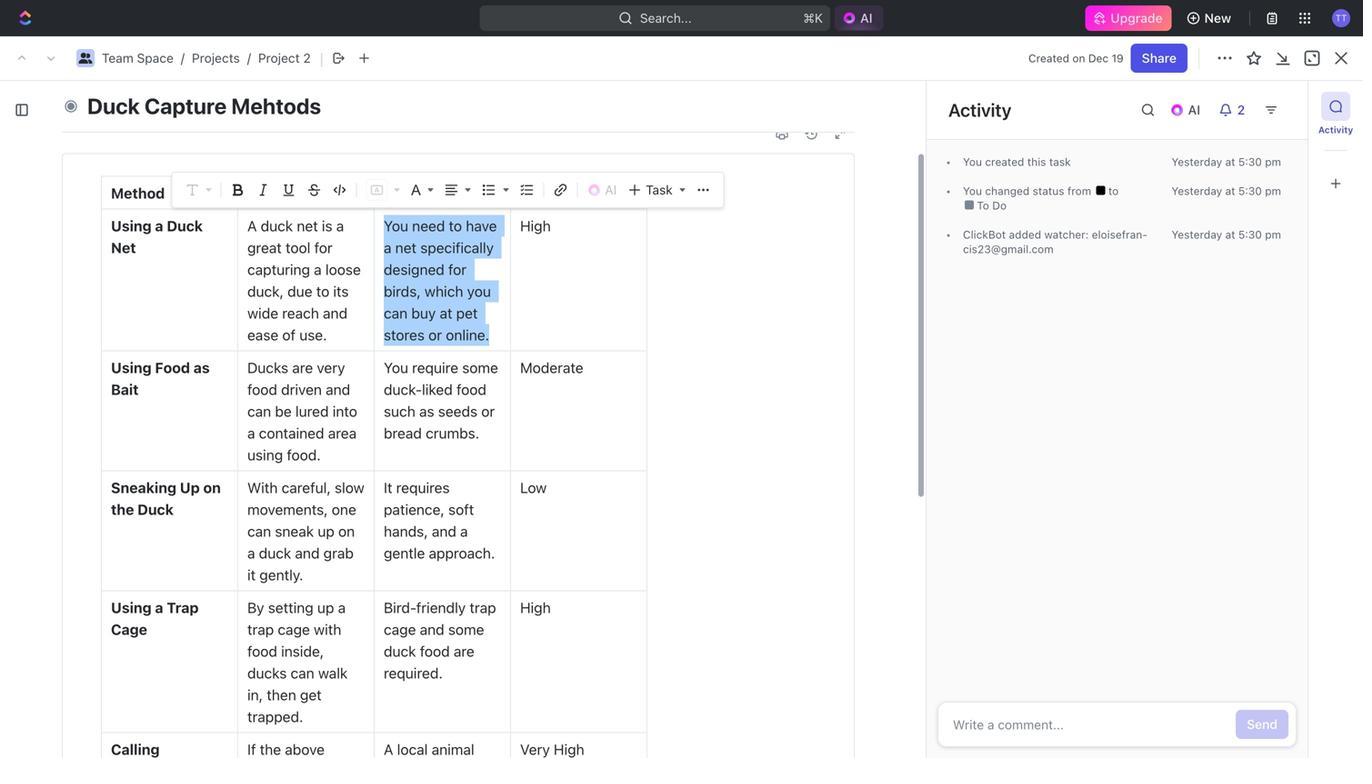 Task type: vqa. For each thing, say whether or not it's contained in the screenshot.
second Space from the right
yes



Task type: describe. For each thing, give the bounding box(es) containing it.
yesterday for added watcher:
[[1172, 228, 1223, 241]]

table link
[[276, 164, 312, 189]]

and inside "with careful, slow movements, one can sneak up on a duck and grab it gently."
[[295, 545, 320, 562]]

space for team space
[[69, 50, 105, 65]]

project 2 link left | at the left
[[258, 50, 311, 65]]

it
[[247, 567, 256, 584]]

1 vertical spatial do
[[85, 432, 102, 444]]

for inside a duck net is a great tool for capturing a loose duck, due to its wide reach and ease of use.
[[314, 239, 333, 257]]

gantt link
[[342, 164, 379, 189]]

space for team space / projects / project 2 |
[[137, 50, 174, 65]]

to do inside task sidebar content section
[[974, 199, 1007, 212]]

food inside ducks are very food driven and can be lured into a contained area using food.
[[247, 381, 277, 398]]

add task for the left 'add task' button
[[95, 380, 148, 395]]

sneaking
[[111, 479, 176, 497]]

careful,
[[282, 479, 331, 497]]

2 inside dropdown button
[[1238, 102, 1245, 117]]

1
[[126, 317, 132, 332]]

seeds
[[438, 403, 478, 420]]

online.
[[446, 327, 489, 344]]

designed
[[384, 261, 445, 278]]

trap inside bird-friendly trap cage and some duck food are required.
[[470, 599, 496, 617]]

as inside you require some duck-liked food such as seeds or bread crumbs.
[[419, 403, 434, 420]]

2 share button from the left
[[1133, 44, 1190, 73]]

1 horizontal spatial user group image
[[79, 53, 92, 64]]

a duck net is a great tool for capturing a loose duck, due to its wide reach and ease of use.
[[247, 217, 365, 344]]

a inside using a duck net
[[155, 217, 163, 235]]

0 vertical spatial duck
[[87, 93, 140, 119]]

1 yesterday from the top
[[1172, 156, 1223, 168]]

task 1 link
[[90, 311, 358, 337]]

of
[[282, 327, 296, 344]]

up
[[180, 479, 200, 497]]

pm for added watcher:
[[1265, 228, 1282, 241]]

tt
[[1336, 13, 1348, 23]]

new button
[[1179, 4, 1243, 33]]

due
[[288, 283, 312, 300]]

trapped.
[[247, 709, 303, 726]]

food inside by setting up a trap cage with food inside, ducks can walk in, then get trapped.
[[247, 643, 277, 660]]

you
[[467, 283, 491, 300]]

projects inside team space / projects / project 2 |
[[192, 50, 240, 65]]

add task for middle 'add task' button
[[218, 258, 267, 271]]

gentle
[[384, 545, 425, 562]]

you need to have a net specifically designed for birds, which you can buy at pet stores or online.
[[384, 217, 501, 344]]

area
[[328, 425, 357, 442]]

it requires patience, soft hands, and a gentle approach.
[[384, 479, 495, 562]]

1 pm from the top
[[1265, 156, 1282, 168]]

calendar link
[[188, 164, 246, 189]]

lured
[[296, 403, 329, 420]]

you for you
[[963, 185, 982, 197]]

a inside by setting up a trap cage with food inside, ducks can walk in, then get trapped.
[[338, 599, 346, 617]]

or inside you need to have a net specifically designed for birds, which you can buy at pet stores or online.
[[429, 327, 442, 344]]

0 vertical spatial ai button
[[835, 5, 884, 31]]

duck-
[[384, 381, 422, 398]]

using for net
[[111, 217, 152, 235]]

2 button
[[1212, 96, 1257, 125]]

table
[[280, 169, 312, 184]]

projects link up capture at the top
[[121, 47, 196, 69]]

activity inside task sidebar navigation 'tab list'
[[1319, 125, 1354, 135]]

its
[[333, 283, 349, 300]]

changed
[[985, 185, 1030, 197]]

clickbot
[[963, 228, 1006, 241]]

1 / from the left
[[114, 50, 117, 65]]

duck inside "with careful, slow movements, one can sneak up on a duck and grab it gently."
[[259, 545, 291, 562]]

0 vertical spatial add
[[1232, 117, 1256, 132]]

high for bird-friendly trap cage and some duck food are required.
[[520, 599, 551, 617]]

are inside ducks are very food driven and can be lured into a contained area using food.
[[292, 359, 313, 377]]

gently.
[[260, 567, 303, 584]]

2 / from the left
[[181, 50, 185, 65]]

send button
[[1236, 710, 1289, 740]]

1 share from the left
[[1142, 50, 1177, 65]]

a left loose
[[314, 261, 322, 278]]

up inside "with careful, slow movements, one can sneak up on a duck and grab it gently."
[[318, 523, 335, 540]]

in,
[[247, 687, 263, 704]]

at inside you need to have a net specifically designed for birds, which you can buy at pet stores or online.
[[440, 305, 453, 322]]

up inside by setting up a trap cage with food inside, ducks can walk in, then get trapped.
[[317, 599, 334, 617]]

task sidebar navigation tab list
[[1316, 92, 1356, 198]]

specifically
[[420, 239, 494, 257]]

assignees button
[[463, 210, 548, 231]]

duck inside bird-friendly trap cage and some duck food are required.
[[384, 643, 416, 660]]

tool
[[286, 239, 311, 257]]

task 2 link
[[90, 343, 358, 369]]

task sidebar content section
[[922, 81, 1308, 759]]

1 vertical spatial ai button
[[582, 177, 622, 203]]

project 2 link up mehtods on the left top
[[207, 47, 288, 69]]

as inside using food as bait
[[194, 359, 210, 377]]

pm for changed status from
[[1265, 185, 1282, 197]]

food inside bird-friendly trap cage and some duck food are required.
[[420, 643, 450, 660]]

task 1
[[95, 317, 132, 332]]

need
[[412, 217, 445, 235]]

send
[[1247, 717, 1278, 732]]

automations
[[1207, 50, 1283, 65]]

great
[[247, 239, 282, 257]]

in progress
[[67, 258, 141, 271]]

0 horizontal spatial add task button
[[86, 377, 156, 399]]

low
[[520, 479, 547, 497]]

1 vertical spatial add
[[218, 258, 239, 271]]

4 / from the left
[[247, 50, 251, 65]]

yesterday at 5:30 pm for added watcher:
[[1172, 228, 1282, 241]]

5:30 for added watcher:
[[1239, 228, 1262, 241]]

by
[[247, 599, 264, 617]]

from
[[1068, 185, 1092, 197]]

a inside it requires patience, soft hands, and a gentle approach.
[[460, 523, 468, 540]]

team for team space
[[34, 50, 65, 65]]

task inside task 2 'link'
[[95, 348, 122, 363]]

created
[[985, 156, 1025, 168]]

you for you require some duck-liked food such as seeds or bread crumbs.
[[384, 359, 408, 377]]

is
[[322, 217, 333, 235]]

project inside team space / projects / project 2 |
[[258, 50, 300, 65]]

team space
[[34, 50, 105, 65]]

crumbs.
[[426, 425, 480, 442]]

you for you created this task
[[963, 156, 982, 168]]

search button
[[1052, 164, 1123, 189]]

created
[[1029, 52, 1070, 65]]

using a duck net
[[111, 217, 206, 257]]

moderate
[[520, 359, 584, 377]]

0 vertical spatial project 2
[[230, 50, 284, 65]]

2 inside team space / projects / project 2 |
[[303, 50, 311, 65]]

1 horizontal spatial dropdown menu image
[[696, 183, 711, 197]]

task
[[1050, 156, 1071, 168]]

2 horizontal spatial add task button
[[1221, 110, 1298, 139]]

search...
[[640, 10, 692, 25]]

board link
[[119, 164, 158, 189]]

bait
[[111, 381, 139, 398]]

at for created this task
[[1226, 156, 1236, 168]]

slow
[[335, 479, 364, 497]]

in
[[67, 258, 79, 271]]

2 share from the left
[[1144, 50, 1179, 65]]

created on dec 19
[[1029, 52, 1124, 65]]

you created this task
[[963, 156, 1071, 168]]

and inside bird-friendly trap cage and some duck food are required.
[[420, 621, 444, 639]]

2 inside 'link'
[[126, 348, 133, 363]]

method
[[111, 185, 165, 202]]

can inside ducks are very food driven and can be lured into a contained area using food.
[[247, 403, 271, 420]]

3 / from the left
[[200, 50, 203, 65]]

liked
[[422, 381, 453, 398]]

duck inside a duck net is a great tool for capturing a loose duck, due to its wide reach and ease of use.
[[261, 217, 293, 235]]

a
[[247, 217, 257, 235]]

0 horizontal spatial project 2
[[44, 109, 152, 139]]

mehtods
[[231, 93, 321, 119]]

Search tasks... text field
[[1137, 207, 1319, 234]]

ducks
[[247, 665, 287, 682]]

0 horizontal spatial add
[[95, 380, 118, 395]]

yesterday for changed status from
[[1172, 185, 1223, 197]]

1 vertical spatial to do
[[67, 432, 102, 444]]

bird-
[[384, 599, 416, 617]]

and inside ducks are very food driven and can be lured into a contained area using food.
[[326, 381, 350, 398]]

one
[[332, 501, 356, 518]]



Task type: locate. For each thing, give the bounding box(es) containing it.
add down task 2 at left
[[95, 380, 118, 395]]

add task button up customize
[[1221, 110, 1298, 139]]

get
[[300, 687, 322, 704]]

1 horizontal spatial are
[[454, 643, 475, 660]]

food
[[155, 359, 190, 377]]

0 horizontal spatial cage
[[278, 621, 310, 639]]

duck up gently.
[[259, 545, 291, 562]]

a right is
[[336, 217, 344, 235]]

project 2
[[230, 50, 284, 65], [44, 109, 152, 139]]

yesterday at 5:30 pm
[[1172, 156, 1282, 168], [1172, 185, 1282, 197], [1172, 228, 1282, 241]]

2 vertical spatial add
[[95, 380, 118, 395]]

food up required.
[[420, 643, 450, 660]]

ai right efficiency
[[605, 182, 617, 197]]

team
[[34, 50, 65, 65], [102, 50, 134, 65]]

duck capture mehtods
[[87, 93, 321, 119]]

1 cage from the left
[[278, 621, 310, 639]]

do down changed on the top right
[[993, 199, 1007, 212]]

grab
[[324, 545, 354, 562]]

0 horizontal spatial or
[[429, 327, 442, 344]]

or right seeds
[[481, 403, 495, 420]]

project down team space
[[44, 109, 125, 139]]

1 horizontal spatial ai button
[[1163, 96, 1212, 125]]

do
[[993, 199, 1007, 212], [85, 432, 102, 444]]

using up net at top left
[[111, 217, 152, 235]]

0 vertical spatial on
[[1073, 52, 1086, 65]]

2 vertical spatial add task button
[[86, 377, 156, 399]]

a inside "with careful, slow movements, one can sneak up on a duck and grab it gently."
[[247, 545, 255, 562]]

duck
[[261, 217, 293, 235], [259, 545, 291, 562], [384, 643, 416, 660]]

ai button right ⌘k in the right of the page
[[835, 5, 884, 31]]

customize
[[1209, 169, 1273, 184]]

0 vertical spatial do
[[993, 199, 1007, 212]]

5:30
[[1239, 156, 1262, 168], [1239, 185, 1262, 197], [1239, 228, 1262, 241]]

sneaking up on the duck
[[111, 479, 224, 518]]

stores
[[384, 327, 425, 344]]

some down friendly
[[448, 621, 484, 639]]

as right food
[[194, 359, 210, 377]]

trap right friendly
[[470, 599, 496, 617]]

duck down sneaking
[[138, 501, 174, 518]]

cage down setting on the left
[[278, 621, 310, 639]]

1 horizontal spatial ai button
[[1163, 96, 1212, 125]]

a up with at the left of the page
[[338, 599, 346, 617]]

and down soft
[[432, 523, 457, 540]]

patience,
[[384, 501, 445, 518]]

require
[[412, 359, 458, 377]]

activity inside task sidebar content section
[[949, 99, 1012, 121]]

2 vertical spatial yesterday at 5:30 pm
[[1172, 228, 1282, 241]]

on inside "sneaking up on the duck"
[[203, 479, 221, 497]]

on right up
[[203, 479, 221, 497]]

1 vertical spatial duck
[[259, 545, 291, 562]]

use.
[[299, 327, 327, 344]]

0 vertical spatial add task
[[1232, 117, 1287, 132]]

2 horizontal spatial on
[[1073, 52, 1086, 65]]

1 horizontal spatial net
[[395, 239, 417, 257]]

using a trap cage
[[111, 599, 202, 639]]

at up customize
[[1226, 156, 1236, 168]]

a left trap
[[155, 599, 163, 617]]

1 share button from the left
[[1131, 44, 1188, 73]]

ducks are very food driven and can be lured into a contained area using food.
[[247, 359, 361, 464]]

can inside by setting up a trap cage with food inside, ducks can walk in, then get trapped.
[[291, 665, 314, 682]]

add task button
[[1221, 110, 1298, 139], [197, 253, 274, 275], [86, 377, 156, 399]]

add up customize
[[1232, 117, 1256, 132]]

ai inside task sidebar content section
[[1188, 102, 1201, 117]]

sneak
[[275, 523, 314, 540]]

food
[[247, 381, 277, 398], [457, 381, 487, 398], [247, 643, 277, 660], [420, 643, 450, 660]]

to do down changed on the top right
[[974, 199, 1007, 212]]

team for team space / projects / project 2 |
[[102, 50, 134, 65]]

project up mehtods on the left top
[[230, 50, 273, 65]]

trap
[[167, 599, 199, 617]]

0 vertical spatial using
[[111, 217, 152, 235]]

add task
[[1232, 117, 1287, 132], [218, 258, 267, 271], [95, 380, 148, 395]]

add task button down task 2 at left
[[86, 377, 156, 399]]

0 vertical spatial trap
[[470, 599, 496, 617]]

some inside bird-friendly trap cage and some duck food are required.
[[448, 621, 484, 639]]

using inside using food as bait
[[111, 359, 152, 377]]

0 vertical spatial pm
[[1265, 156, 1282, 168]]

at left pet
[[440, 305, 453, 322]]

1 horizontal spatial ai
[[861, 10, 873, 25]]

1 vertical spatial 5:30
[[1239, 185, 1262, 197]]

2 horizontal spatial add
[[1232, 117, 1256, 132]]

projects link up duck capture mehtods
[[192, 50, 240, 65]]

you up duck-
[[384, 359, 408, 377]]

1 vertical spatial net
[[395, 239, 417, 257]]

0 horizontal spatial ai
[[605, 182, 617, 197]]

1 projects from the left
[[144, 50, 192, 65]]

duck inside "sneaking up on the duck"
[[138, 501, 174, 518]]

ai left '2' dropdown button
[[1188, 102, 1201, 117]]

yesterday up search tasks... text box
[[1172, 185, 1223, 197]]

0 vertical spatial 5:30
[[1239, 156, 1262, 168]]

yesterday at 5:30 pm for changed status from
[[1172, 185, 1282, 197]]

0 vertical spatial net
[[297, 217, 318, 235]]

0 vertical spatial some
[[462, 359, 498, 377]]

on left dec
[[1073, 52, 1086, 65]]

can inside you need to have a net specifically designed for birds, which you can buy at pet stores or online.
[[384, 305, 408, 322]]

2 horizontal spatial add task
[[1232, 117, 1287, 132]]

a up using
[[247, 425, 255, 442]]

0 horizontal spatial ai button
[[582, 177, 622, 203]]

a up designed
[[384, 239, 392, 257]]

2 yesterday at 5:30 pm from the top
[[1172, 185, 1282, 197]]

0 horizontal spatial user group image
[[17, 54, 28, 63]]

for down specifically
[[448, 261, 467, 278]]

are down friendly
[[454, 643, 475, 660]]

high
[[520, 217, 551, 235], [520, 599, 551, 617]]

board
[[123, 169, 158, 184]]

1 using from the top
[[111, 217, 152, 235]]

birds,
[[384, 283, 421, 300]]

tt button
[[1327, 4, 1356, 33]]

some inside you require some duck-liked food such as seeds or bread crumbs.
[[462, 359, 498, 377]]

2 using from the top
[[111, 359, 152, 377]]

duck inside using a duck net
[[167, 217, 203, 235]]

added
[[1009, 228, 1042, 241]]

using inside using a duck net
[[111, 217, 152, 235]]

1 horizontal spatial on
[[338, 523, 355, 540]]

can inside "with careful, slow movements, one can sneak up on a duck and grab it gently."
[[247, 523, 271, 540]]

pet
[[456, 305, 478, 322]]

some
[[462, 359, 498, 377], [448, 621, 484, 639]]

1 yesterday at 5:30 pm from the top
[[1172, 156, 1282, 168]]

buy
[[411, 305, 436, 322]]

0 vertical spatial add task button
[[1221, 110, 1298, 139]]

upgrade link
[[1085, 5, 1172, 31]]

a inside ducks are very food driven and can be lured into a contained area using food.
[[247, 425, 255, 442]]

at down customize
[[1226, 185, 1236, 197]]

1 vertical spatial duck
[[167, 217, 203, 235]]

or down buy
[[429, 327, 442, 344]]

ducks
[[247, 359, 288, 377]]

are inside bird-friendly trap cage and some duck food are required.
[[454, 643, 475, 660]]

1 vertical spatial on
[[203, 479, 221, 497]]

very
[[317, 359, 345, 377]]

1 horizontal spatial cage
[[384, 621, 416, 639]]

eloisefran cis23@gmail.com
[[963, 228, 1148, 256]]

19
[[1112, 52, 1124, 65]]

be
[[275, 403, 292, 420]]

yesterday at 5:30 pm down customize
[[1172, 185, 1282, 197]]

1 horizontal spatial do
[[993, 199, 1007, 212]]

1 vertical spatial add task button
[[197, 253, 274, 275]]

0 vertical spatial activity
[[949, 99, 1012, 121]]

trap inside by setting up a trap cage with food inside, ducks can walk in, then get trapped.
[[247, 621, 274, 639]]

task
[[1259, 117, 1287, 132], [646, 182, 673, 197], [242, 258, 267, 271], [95, 317, 122, 332], [95, 348, 122, 363], [121, 380, 148, 395]]

2 vertical spatial add task
[[95, 380, 148, 395]]

on inside "with careful, slow movements, one can sneak up on a duck and grab it gently."
[[338, 523, 355, 540]]

2 vertical spatial pm
[[1265, 228, 1282, 241]]

can left sneak
[[247, 523, 271, 540]]

2 space from the left
[[137, 50, 174, 65]]

0 vertical spatial ai
[[861, 10, 873, 25]]

project left | at the left
[[258, 50, 300, 65]]

a inside you need to have a net specifically designed for birds, which you can buy at pet stores or online.
[[384, 239, 392, 257]]

1 vertical spatial for
[[448, 261, 467, 278]]

1 high from the top
[[520, 217, 551, 235]]

soft
[[448, 501, 474, 518]]

1 vertical spatial activity
[[1319, 125, 1354, 135]]

and down friendly
[[420, 621, 444, 639]]

you inside you need to have a net specifically designed for birds, which you can buy at pet stores or online.
[[384, 217, 408, 235]]

a up 'approach.'
[[460, 523, 468, 540]]

assignees
[[486, 214, 540, 227]]

0 horizontal spatial do
[[85, 432, 102, 444]]

0 horizontal spatial add task
[[95, 380, 148, 395]]

2 projects from the left
[[192, 50, 240, 65]]

you left created
[[963, 156, 982, 168]]

⌘k
[[803, 10, 823, 25]]

1 vertical spatial some
[[448, 621, 484, 639]]

0 vertical spatial or
[[429, 327, 442, 344]]

2 team from the left
[[102, 50, 134, 65]]

/ right team space
[[114, 50, 117, 65]]

0 horizontal spatial activity
[[949, 99, 1012, 121]]

1 horizontal spatial project 2
[[230, 50, 284, 65]]

1 vertical spatial add task
[[218, 258, 267, 271]]

ai
[[861, 10, 873, 25], [1188, 102, 1201, 117], [605, 182, 617, 197]]

1 vertical spatial as
[[419, 403, 434, 420]]

changed status from
[[982, 185, 1095, 197]]

to inside a duck net is a great tool for capturing a loose duck, due to its wide reach and ease of use.
[[316, 283, 330, 300]]

team inside team space / projects / project 2 |
[[102, 50, 134, 65]]

net
[[297, 217, 318, 235], [395, 239, 417, 257]]

up up grab
[[318, 523, 335, 540]]

yesterday at 5:30 pm up customize
[[1172, 156, 1282, 168]]

you left the need
[[384, 217, 408, 235]]

add task up customize
[[1232, 117, 1287, 132]]

1 horizontal spatial add
[[218, 258, 239, 271]]

yesterday at 5:30 pm down customize button
[[1172, 228, 1282, 241]]

duck down calendar link
[[167, 217, 203, 235]]

2 high from the top
[[520, 599, 551, 617]]

you left changed on the top right
[[963, 185, 982, 197]]

using up cage
[[111, 599, 152, 617]]

can down inside,
[[291, 665, 314, 682]]

2 vertical spatial using
[[111, 599, 152, 617]]

1 horizontal spatial add task
[[218, 258, 267, 271]]

up up with at the left of the page
[[317, 599, 334, 617]]

0 vertical spatial up
[[318, 523, 335, 540]]

add task down great
[[218, 258, 267, 271]]

1 vertical spatial high
[[520, 599, 551, 617]]

you inside you require some duck-liked food such as seeds or bread crumbs.
[[384, 359, 408, 377]]

cis23@gmail.com
[[963, 228, 1148, 256]]

dropdown menu image
[[501, 180, 511, 200], [696, 183, 711, 197]]

for down is
[[314, 239, 333, 257]]

to do down task 2 at left
[[67, 432, 102, 444]]

food up seeds
[[457, 381, 487, 398]]

share button
[[1131, 44, 1188, 73], [1133, 44, 1190, 73]]

net left is
[[297, 217, 318, 235]]

and up the into
[[326, 381, 350, 398]]

1 vertical spatial up
[[317, 599, 334, 617]]

food up the ducks
[[247, 643, 277, 660]]

on down one
[[338, 523, 355, 540]]

2 yesterday from the top
[[1172, 185, 1223, 197]]

/ up mehtods on the left top
[[247, 50, 251, 65]]

net inside you need to have a net specifically designed for birds, which you can buy at pet stores or online.
[[395, 239, 417, 257]]

team space / projects / project 2 |
[[102, 49, 324, 67]]

do inside task sidebar content section
[[993, 199, 1007, 212]]

or inside you require some duck-liked food such as seeds or bread crumbs.
[[481, 403, 495, 420]]

duck,
[[247, 283, 284, 300]]

capture
[[144, 93, 227, 119]]

project 2 up the board 'link'
[[44, 109, 152, 139]]

1 horizontal spatial activity
[[1319, 125, 1354, 135]]

3 using from the top
[[111, 599, 152, 617]]

0 horizontal spatial dropdown menu image
[[501, 180, 511, 200]]

then
[[267, 687, 296, 704]]

a inside using a trap cage
[[155, 599, 163, 617]]

duck down team space
[[87, 93, 140, 119]]

food down the ducks
[[247, 381, 277, 398]]

1 horizontal spatial team
[[102, 50, 134, 65]]

using for cage
[[111, 599, 152, 617]]

and
[[323, 305, 348, 322], [326, 381, 350, 398], [432, 523, 457, 540], [295, 545, 320, 562], [420, 621, 444, 639]]

add task button up duck,
[[197, 253, 274, 275]]

trap down by
[[247, 621, 274, 639]]

and down its
[[323, 305, 348, 322]]

0 horizontal spatial for
[[314, 239, 333, 257]]

ai button down automations button
[[1163, 96, 1212, 125]]

using inside using a trap cage
[[111, 599, 152, 617]]

net up designed
[[395, 239, 417, 257]]

user group image
[[79, 53, 92, 64], [17, 54, 28, 63]]

0 vertical spatial are
[[292, 359, 313, 377]]

1 5:30 from the top
[[1239, 156, 1262, 168]]

1 vertical spatial ai button
[[1163, 96, 1212, 125]]

2 vertical spatial ai
[[605, 182, 617, 197]]

0 horizontal spatial ai button
[[835, 5, 884, 31]]

2 vertical spatial yesterday
[[1172, 228, 1223, 241]]

contained
[[259, 425, 324, 442]]

you for you need to have a net specifically designed for birds, which you can buy at pet stores or online.
[[384, 217, 408, 235]]

cage down bird-
[[384, 621, 416, 639]]

capturing
[[247, 261, 310, 278]]

project 2 link
[[207, 47, 288, 69], [258, 50, 311, 65]]

and inside a duck net is a great tool for capturing a loose duck, due to its wide reach and ease of use.
[[323, 305, 348, 322]]

0 vertical spatial yesterday at 5:30 pm
[[1172, 156, 1282, 168]]

wide
[[247, 305, 278, 322]]

yesterday down customize button
[[1172, 228, 1223, 241]]

1 vertical spatial ai
[[1188, 102, 1201, 117]]

duck up required.
[[384, 643, 416, 660]]

project 2 up mehtods on the left top
[[230, 50, 284, 65]]

0 horizontal spatial trap
[[247, 621, 274, 639]]

space inside team space / projects / project 2 |
[[137, 50, 174, 65]]

to inside you need to have a net specifically designed for birds, which you can buy at pet stores or online.
[[449, 217, 462, 235]]

0 vertical spatial for
[[314, 239, 333, 257]]

customize button
[[1185, 164, 1278, 189]]

/ up capture at the top
[[181, 50, 185, 65]]

3 yesterday at 5:30 pm from the top
[[1172, 228, 1282, 241]]

ai button
[[1163, 96, 1212, 125], [582, 177, 622, 203]]

1 space from the left
[[69, 50, 105, 65]]

as down liked
[[419, 403, 434, 420]]

2 cage from the left
[[384, 621, 416, 639]]

a down the method
[[155, 217, 163, 235]]

cage inside bird-friendly trap cage and some duck food are required.
[[384, 621, 416, 639]]

1 vertical spatial yesterday at 5:30 pm
[[1172, 185, 1282, 197]]

0 vertical spatial as
[[194, 359, 210, 377]]

a up it
[[247, 545, 255, 562]]

for inside you need to have a net specifically designed for birds, which you can buy at pet stores or online.
[[448, 261, 467, 278]]

to do
[[974, 199, 1007, 212], [67, 432, 102, 444]]

friendly
[[416, 599, 466, 617]]

at for changed status from
[[1226, 185, 1236, 197]]

calendar
[[192, 169, 246, 184]]

can left be
[[247, 403, 271, 420]]

add task down task 2 at left
[[95, 380, 148, 395]]

cage
[[111, 621, 147, 639]]

you
[[963, 156, 982, 168], [963, 185, 982, 197], [384, 217, 408, 235], [384, 359, 408, 377]]

reach
[[282, 305, 319, 322]]

2 horizontal spatial ai
[[1188, 102, 1201, 117]]

0 vertical spatial to do
[[974, 199, 1007, 212]]

requires
[[396, 479, 450, 497]]

bird-friendly trap cage and some duck food are required.
[[384, 599, 500, 682]]

ai right ⌘k in the right of the page
[[861, 10, 873, 25]]

1 team from the left
[[34, 50, 65, 65]]

3 pm from the top
[[1265, 228, 1282, 241]]

duck right a
[[261, 217, 293, 235]]

5:30 for changed status from
[[1239, 185, 1262, 197]]

1 vertical spatial using
[[111, 359, 152, 377]]

1 horizontal spatial to do
[[974, 199, 1007, 212]]

projects
[[144, 50, 192, 65], [192, 50, 240, 65]]

ease
[[247, 327, 279, 344]]

and inside it requires patience, soft hands, and a gentle approach.
[[432, 523, 457, 540]]

do down task 2 at left
[[85, 432, 102, 444]]

projects up capture at the top
[[144, 50, 192, 65]]

and down sneak
[[295, 545, 320, 562]]

1 vertical spatial or
[[481, 403, 495, 420]]

3 5:30 from the top
[[1239, 228, 1262, 241]]

1 vertical spatial pm
[[1265, 185, 1282, 197]]

requirements
[[384, 185, 482, 202]]

net
[[111, 239, 136, 257]]

0 vertical spatial duck
[[261, 217, 293, 235]]

2 vertical spatial on
[[338, 523, 355, 540]]

2 pm from the top
[[1265, 185, 1282, 197]]

add left capturing
[[218, 258, 239, 271]]

food inside you require some duck-liked food such as seeds or bread crumbs.
[[457, 381, 487, 398]]

0 horizontal spatial team
[[34, 50, 65, 65]]

cage inside by setting up a trap cage with food inside, ducks can walk in, then get trapped.
[[278, 621, 310, 639]]

0 horizontal spatial net
[[297, 217, 318, 235]]

0 horizontal spatial space
[[69, 50, 105, 65]]

by setting up a trap cage with food inside, ducks can walk in, then get trapped.
[[247, 599, 352, 726]]

2 5:30 from the top
[[1239, 185, 1262, 197]]

high for you need to have a net specifically designed for birds, which you can buy at pet stores or online.
[[520, 217, 551, 235]]

ai button inside task sidebar content section
[[1163, 96, 1212, 125]]

this
[[1028, 156, 1046, 168]]

progress
[[82, 258, 141, 271]]

0 horizontal spatial to do
[[67, 432, 102, 444]]

using for bait
[[111, 359, 152, 377]]

with
[[247, 479, 278, 497]]

0 horizontal spatial as
[[194, 359, 210, 377]]

are up driven
[[292, 359, 313, 377]]

some down online. on the left of the page
[[462, 359, 498, 377]]

status
[[1033, 185, 1065, 197]]

can down birds,
[[384, 305, 408, 322]]

1 vertical spatial trap
[[247, 621, 274, 639]]

new
[[1205, 10, 1232, 25]]

2 vertical spatial duck
[[138, 501, 174, 518]]

1 vertical spatial project 2
[[44, 109, 152, 139]]

using up bait
[[111, 359, 152, 377]]

yesterday up customize
[[1172, 156, 1223, 168]]

at down customize button
[[1226, 228, 1236, 241]]

yesterday
[[1172, 156, 1223, 168], [1172, 185, 1223, 197], [1172, 228, 1223, 241]]

1 horizontal spatial for
[[448, 261, 467, 278]]

3 yesterday from the top
[[1172, 228, 1223, 241]]

net inside a duck net is a great tool for capturing a loose duck, due to its wide reach and ease of use.
[[297, 217, 318, 235]]

at for added watcher:
[[1226, 228, 1236, 241]]

to
[[1109, 185, 1119, 197], [977, 199, 990, 212], [449, 217, 462, 235], [316, 283, 330, 300], [67, 432, 83, 444]]

add task for 'add task' button to the right
[[1232, 117, 1287, 132]]

task inside the task 1 link
[[95, 317, 122, 332]]

/ up duck capture mehtods
[[200, 50, 203, 65]]

1 horizontal spatial space
[[137, 50, 174, 65]]

projects up duck capture mehtods
[[192, 50, 240, 65]]



